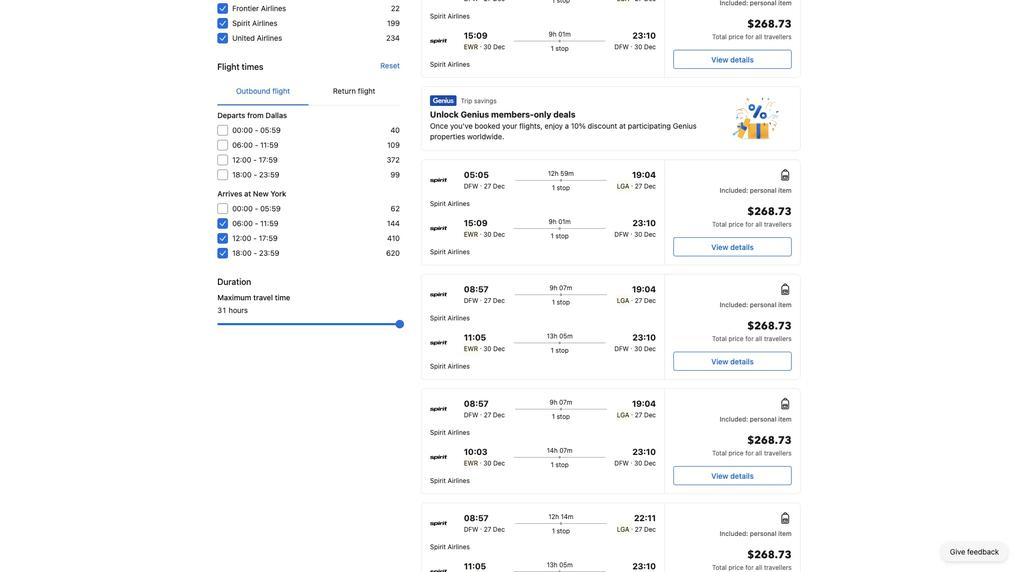 Task type: locate. For each thing, give the bounding box(es) containing it.
1 08:57 from the top
[[464, 285, 489, 295]]

05:59 down 'york'
[[260, 204, 281, 213]]

12:00 - 17:59
[[232, 156, 278, 164], [232, 234, 278, 243]]

18:00 - 23:59 up duration
[[232, 249, 279, 258]]

00:00 - 05:59 down new in the left of the page
[[232, 204, 281, 213]]

total for first view details button from the bottom
[[712, 450, 727, 457]]

1 vertical spatial 11:05
[[464, 562, 486, 572]]

1 flight from the left
[[272, 87, 290, 95]]

total for first view details button from the top of the page
[[712, 33, 727, 40]]

tab list
[[217, 77, 400, 106]]

united airlines
[[232, 34, 282, 42]]

1
[[551, 45, 554, 52], [552, 184, 555, 191], [551, 232, 554, 240], [552, 299, 555, 306], [551, 347, 554, 354], [552, 413, 555, 421], [551, 461, 554, 469], [552, 528, 555, 535]]

1 9h 07m from the top
[[550, 284, 572, 292]]

1 vertical spatial 00:00
[[232, 204, 253, 213]]

1 included: from the top
[[720, 187, 748, 194]]

11:59 down new in the left of the page
[[260, 219, 278, 228]]

1 vertical spatial 08:57
[[464, 399, 489, 409]]

3 lga from the top
[[617, 412, 630, 419]]

0 horizontal spatial flight
[[272, 87, 290, 95]]

2 ewr from the top
[[464, 231, 478, 238]]

lga
[[617, 182, 630, 190], [617, 297, 630, 304], [617, 412, 630, 419], [617, 526, 630, 534]]

06:00 - 11:59 down arrives at new york at the top of the page
[[232, 219, 278, 228]]

arrives
[[217, 190, 242, 198]]

17:59 up new in the left of the page
[[259, 156, 278, 164]]

12:00 for arrives
[[232, 234, 251, 243]]

2 personal from the top
[[750, 301, 777, 309]]

3 included: from the top
[[720, 416, 748, 423]]

1 vertical spatial 15:09 ewr . 30 dec
[[464, 218, 505, 238]]

18:00 - 23:59 up arrives at new york at the top of the page
[[232, 171, 279, 179]]

flight up 'dallas'
[[272, 87, 290, 95]]

1 vertical spatial 00:00 - 05:59
[[232, 204, 281, 213]]

1 17:59 from the top
[[259, 156, 278, 164]]

3 total from the top
[[712, 335, 727, 343]]

1 23:10 dfw . 30 dec from the top
[[615, 30, 656, 50]]

0 vertical spatial 18:00 - 23:59
[[232, 171, 279, 179]]

2 $268.73 total price for all travellers from the top
[[712, 205, 792, 228]]

00:00
[[232, 126, 253, 135], [232, 204, 253, 213]]

4 23:10 dfw . 30 dec from the top
[[615, 447, 656, 467]]

1 lga from the top
[[617, 182, 630, 190]]

3 included: personal item from the top
[[720, 416, 792, 423]]

1 details from the top
[[730, 55, 754, 64]]

1 18:00 from the top
[[232, 171, 252, 179]]

4 lga from the top
[[617, 526, 630, 534]]

spirit
[[430, 12, 446, 20], [232, 19, 250, 28], [430, 60, 446, 68], [430, 200, 446, 207], [430, 248, 446, 256], [430, 315, 446, 322], [430, 363, 446, 370], [430, 429, 446, 437], [430, 477, 446, 485], [430, 544, 446, 551]]

return flight button
[[309, 77, 400, 105]]

19:04 lga . 27 dec
[[617, 170, 656, 190], [617, 285, 656, 304], [617, 399, 656, 419]]

0 vertical spatial 15:09 ewr . 30 dec
[[464, 30, 505, 50]]

0 vertical spatial 17:59
[[259, 156, 278, 164]]

19:04 lga . 27 dec for 10:03
[[617, 399, 656, 419]]

3 item from the top
[[778, 416, 792, 423]]

23:59 up new in the left of the page
[[259, 171, 279, 179]]

genius image
[[430, 95, 457, 106], [430, 95, 457, 106], [732, 98, 779, 140]]

0 vertical spatial 23:59
[[259, 171, 279, 179]]

2 13h 05m from the top
[[547, 562, 573, 569]]

1 for from the top
[[746, 33, 754, 40]]

2 18:00 - 23:59 from the top
[[232, 249, 279, 258]]

05:05
[[464, 170, 489, 180]]

00:00 for arrives
[[232, 204, 253, 213]]

1 vertical spatial 9h 01m
[[549, 218, 571, 225]]

12:00 - 17:59 up arrives at new york at the top of the page
[[232, 156, 278, 164]]

11:59 down 'dallas'
[[260, 141, 278, 150]]

4 $268.73 from the top
[[748, 434, 792, 448]]

1 vertical spatial 9h 07m
[[550, 399, 572, 406]]

2 view details from the top
[[712, 243, 754, 252]]

2 05m from the top
[[559, 562, 573, 569]]

ewr inside 11:05 ewr . 30 dec
[[464, 345, 478, 353]]

0 vertical spatial 19:04
[[632, 170, 656, 180]]

departs from dallas
[[217, 111, 287, 120]]

1 vertical spatial 07m
[[559, 399, 572, 406]]

620
[[386, 249, 400, 258]]

1 vertical spatial 05:59
[[260, 204, 281, 213]]

12h for 08:57
[[549, 513, 559, 521]]

18:00 up arrives at new york at the top of the page
[[232, 171, 252, 179]]

1 vertical spatial 05m
[[559, 562, 573, 569]]

included: personal item for 11:05
[[720, 301, 792, 309]]

at left new in the left of the page
[[244, 190, 251, 198]]

hours
[[229, 306, 248, 315]]

travel
[[253, 294, 273, 302]]

1 vertical spatial 06:00 - 11:59
[[232, 219, 278, 228]]

17:59 down new in the left of the page
[[259, 234, 278, 243]]

0 vertical spatial 12:00
[[232, 156, 251, 164]]

1 vertical spatial 12:00
[[232, 234, 251, 243]]

11:59 for new
[[260, 219, 278, 228]]

1 23:10 from the top
[[633, 30, 656, 41]]

1 vertical spatial 08:57 dfw . 27 dec
[[464, 399, 505, 419]]

1 horizontal spatial at
[[619, 122, 626, 130]]

3 23:10 dfw . 30 dec from the top
[[615, 333, 656, 353]]

05m
[[559, 333, 573, 340], [559, 562, 573, 569]]

5 for from the top
[[746, 564, 754, 572]]

dfw
[[615, 43, 629, 50], [464, 182, 478, 190], [615, 231, 629, 238], [464, 297, 478, 304], [615, 345, 629, 353], [464, 412, 478, 419], [615, 460, 629, 467], [464, 526, 478, 534]]

07m for 11:05
[[559, 284, 572, 292]]

9h 07m for 11:05
[[550, 284, 572, 292]]

- for 109
[[255, 141, 258, 150]]

travellers
[[764, 33, 792, 40], [764, 221, 792, 228], [764, 335, 792, 343], [764, 450, 792, 457], [764, 564, 792, 572]]

0 vertical spatial 12:00 - 17:59
[[232, 156, 278, 164]]

total
[[712, 33, 727, 40], [712, 221, 727, 228], [712, 335, 727, 343], [712, 450, 727, 457], [712, 564, 727, 572]]

return
[[333, 87, 356, 95]]

2 9h 01m from the top
[[549, 218, 571, 225]]

reset
[[380, 61, 400, 70]]

23:10 dfw . 30 dec for third view details button from the top of the page
[[615, 333, 656, 353]]

06:00
[[232, 141, 253, 150], [232, 219, 253, 228]]

14h 07m
[[547, 447, 573, 455]]

flight right return
[[358, 87, 375, 95]]

2 19:04 from the top
[[632, 285, 656, 295]]

1 13h from the top
[[547, 333, 558, 340]]

1 ewr from the top
[[464, 43, 478, 50]]

1 11:59 from the top
[[260, 141, 278, 150]]

4 view details from the top
[[712, 472, 754, 481]]

13h 05m for 22:11
[[547, 562, 573, 569]]

23:10 dfw . 30 dec for first view details button from the top of the page
[[615, 30, 656, 50]]

01m
[[558, 30, 571, 38], [558, 218, 571, 225]]

spirit airlines
[[430, 12, 470, 20], [232, 19, 277, 28], [430, 60, 470, 68], [430, 200, 470, 207], [430, 248, 470, 256], [430, 315, 470, 322], [430, 363, 470, 370], [430, 429, 470, 437], [430, 477, 470, 485], [430, 544, 470, 551]]

0 vertical spatial 08:57 dfw . 27 dec
[[464, 285, 505, 304]]

06:00 - 11:59 down from
[[232, 141, 278, 150]]

1 19:04 lga . 27 dec from the top
[[617, 170, 656, 190]]

1 included: personal item from the top
[[720, 187, 792, 194]]

2 vertical spatial 19:04
[[632, 399, 656, 409]]

0 vertical spatial 01m
[[558, 30, 571, 38]]

included: for 11:05
[[720, 301, 748, 309]]

2 11:05 from the top
[[464, 562, 486, 572]]

you've
[[450, 122, 473, 130]]

2 $268.73 from the top
[[748, 205, 792, 219]]

1 vertical spatial 17:59
[[259, 234, 278, 243]]

30
[[484, 43, 492, 50], [634, 43, 642, 50], [484, 231, 492, 238], [634, 231, 642, 238], [484, 345, 492, 353], [634, 345, 642, 353], [484, 460, 492, 467], [634, 460, 642, 467]]

05:05 dfw . 27 dec
[[464, 170, 505, 190]]

time
[[275, 294, 290, 302]]

for
[[746, 33, 754, 40], [746, 221, 754, 228], [746, 335, 754, 343], [746, 450, 754, 457], [746, 564, 754, 572]]

0 horizontal spatial at
[[244, 190, 251, 198]]

15:09 ewr . 30 dec
[[464, 30, 505, 50], [464, 218, 505, 238]]

15:09
[[464, 30, 488, 41], [464, 218, 488, 228]]

1 9h 01m from the top
[[549, 30, 571, 38]]

flight
[[272, 87, 290, 95], [358, 87, 375, 95]]

unlock
[[430, 110, 459, 120]]

included:
[[720, 187, 748, 194], [720, 301, 748, 309], [720, 416, 748, 423], [720, 530, 748, 538]]

12:00
[[232, 156, 251, 164], [232, 234, 251, 243]]

2 00:00 from the top
[[232, 204, 253, 213]]

12:00 - 17:59 down arrives at new york at the top of the page
[[232, 234, 278, 243]]

3 $268.73 total price for all travellers from the top
[[712, 319, 792, 343]]

0 vertical spatial 05:59
[[260, 126, 281, 135]]

00:00 down arrives at new york at the top of the page
[[232, 204, 253, 213]]

05:59 for dallas
[[260, 126, 281, 135]]

1 vertical spatial 18:00
[[232, 249, 252, 258]]

17:59
[[259, 156, 278, 164], [259, 234, 278, 243]]

10:03
[[464, 447, 488, 457]]

1 vertical spatial 19:04
[[632, 285, 656, 295]]

3 view from the top
[[712, 357, 729, 366]]

08:57 dfw . 27 dec
[[464, 285, 505, 304], [464, 399, 505, 419], [464, 514, 505, 534]]

11:05 inside 11:05 ewr . 30 dec
[[464, 333, 486, 343]]

1 06:00 - 11:59 from the top
[[232, 141, 278, 150]]

0 vertical spatial at
[[619, 122, 626, 130]]

14h
[[547, 447, 558, 455]]

2 12:00 - 17:59 from the top
[[232, 234, 278, 243]]

1 vertical spatial 13h
[[547, 562, 558, 569]]

1 vertical spatial 23:59
[[259, 249, 279, 258]]

0 vertical spatial 9h 07m
[[550, 284, 572, 292]]

07m
[[559, 284, 572, 292], [559, 399, 572, 406], [560, 447, 573, 455]]

1 vertical spatial 15:09
[[464, 218, 488, 228]]

2 12:00 from the top
[[232, 234, 251, 243]]

1 $268.73 total price for all travellers from the top
[[712, 17, 792, 40]]

0 vertical spatial 13h 05m
[[547, 333, 573, 340]]

0 vertical spatial 06:00 - 11:59
[[232, 141, 278, 150]]

2 17:59 from the top
[[259, 234, 278, 243]]

27 inside 22:11 lga . 27 dec
[[635, 526, 642, 534]]

30 inside 11:05 ewr . 30 dec
[[484, 345, 492, 353]]

savings
[[474, 97, 497, 104]]

08:57 dfw . 27 dec for 10:03
[[464, 399, 505, 419]]

06:00 down departs from dallas
[[232, 141, 253, 150]]

08:57
[[464, 285, 489, 295], [464, 399, 489, 409], [464, 514, 489, 524]]

0 vertical spatial 06:00
[[232, 141, 253, 150]]

1 vertical spatial 06:00
[[232, 219, 253, 228]]

2 details from the top
[[730, 243, 754, 252]]

4 price from the top
[[729, 450, 744, 457]]

1 vertical spatial 13h 05m
[[547, 562, 573, 569]]

00:00 down departs from dallas
[[232, 126, 253, 135]]

0 vertical spatial 07m
[[559, 284, 572, 292]]

1 vertical spatial 11:59
[[260, 219, 278, 228]]

13h 05m
[[547, 333, 573, 340], [547, 562, 573, 569]]

1 view details button from the top
[[674, 50, 792, 69]]

00:00 - 05:59 down from
[[232, 126, 281, 135]]

genius right participating
[[673, 122, 697, 130]]

0 vertical spatial 18:00
[[232, 171, 252, 179]]

1 18:00 - 23:59 from the top
[[232, 171, 279, 179]]

00:00 - 05:59
[[232, 126, 281, 135], [232, 204, 281, 213]]

1 00:00 - 05:59 from the top
[[232, 126, 281, 135]]

4 included: from the top
[[720, 530, 748, 538]]

12:00 up arrives at new york at the top of the page
[[232, 156, 251, 164]]

1 total from the top
[[712, 33, 727, 40]]

13h 05m for 19:04
[[547, 333, 573, 340]]

11:05
[[464, 333, 486, 343], [464, 562, 486, 572]]

23:10 dfw . 30 dec for first view details button from the bottom
[[615, 447, 656, 467]]

2 11:59 from the top
[[260, 219, 278, 228]]

airlines
[[261, 4, 286, 13], [448, 12, 470, 20], [252, 19, 277, 28], [257, 34, 282, 42], [448, 60, 470, 68], [448, 200, 470, 207], [448, 248, 470, 256], [448, 315, 470, 322], [448, 363, 470, 370], [448, 429, 470, 437], [448, 477, 470, 485], [448, 544, 470, 551]]

1 vertical spatial 12:00 - 17:59
[[232, 234, 278, 243]]

13h
[[547, 333, 558, 340], [547, 562, 558, 569]]

- for 144
[[255, 219, 258, 228]]

give feedback button
[[942, 543, 1008, 562]]

4 item from the top
[[778, 530, 792, 538]]

genius down trip savings
[[461, 110, 489, 120]]

price
[[729, 33, 744, 40], [729, 221, 744, 228], [729, 335, 744, 343], [729, 450, 744, 457], [729, 564, 744, 572]]

4 $268.73 total price for all travellers from the top
[[712, 434, 792, 457]]

4 details from the top
[[730, 472, 754, 481]]

12:00 - 17:59 for at
[[232, 234, 278, 243]]

2 travellers from the top
[[764, 221, 792, 228]]

at
[[619, 122, 626, 130], [244, 190, 251, 198]]

$268.73 total price for all travellers
[[712, 17, 792, 40], [712, 205, 792, 228], [712, 319, 792, 343], [712, 434, 792, 457], [712, 548, 792, 572]]

.
[[480, 41, 482, 48], [631, 41, 633, 48], [480, 180, 482, 188], [631, 180, 633, 188], [480, 229, 482, 236], [631, 229, 633, 236], [480, 295, 482, 302], [631, 295, 633, 302], [480, 343, 482, 351], [631, 343, 633, 351], [480, 409, 482, 417], [631, 409, 633, 417], [480, 458, 482, 465], [631, 458, 633, 465], [480, 524, 482, 531], [631, 524, 633, 531]]

- for 372
[[253, 156, 257, 164]]

12:00 - 17:59 for from
[[232, 156, 278, 164]]

1 19:04 from the top
[[632, 170, 656, 180]]

0 horizontal spatial genius
[[461, 110, 489, 120]]

13h for 19:04
[[547, 333, 558, 340]]

23:59 up travel
[[259, 249, 279, 258]]

-
[[255, 126, 258, 135], [255, 141, 258, 150], [253, 156, 257, 164], [254, 171, 257, 179], [255, 204, 258, 213], [255, 219, 258, 228], [253, 234, 257, 243], [254, 249, 257, 258]]

view details button
[[674, 50, 792, 69], [674, 238, 792, 257], [674, 352, 792, 371], [674, 467, 792, 486]]

0 vertical spatial 11:59
[[260, 141, 278, 150]]

2 included: from the top
[[720, 301, 748, 309]]

view
[[712, 55, 729, 64], [712, 243, 729, 252], [712, 357, 729, 366], [712, 472, 729, 481]]

reset button
[[380, 60, 400, 71]]

included: personal item
[[720, 187, 792, 194], [720, 301, 792, 309], [720, 416, 792, 423], [720, 530, 792, 538]]

9h 07m
[[550, 284, 572, 292], [550, 399, 572, 406]]

2 05:59 from the top
[[260, 204, 281, 213]]

0 vertical spatial 05m
[[559, 333, 573, 340]]

12:00 up duration
[[232, 234, 251, 243]]

ewr
[[464, 43, 478, 50], [464, 231, 478, 238], [464, 345, 478, 353], [464, 460, 478, 467]]

new
[[253, 190, 269, 198]]

2 18:00 from the top
[[232, 249, 252, 258]]

0 vertical spatial 19:04 lga . 27 dec
[[617, 170, 656, 190]]

personal for 15:09
[[750, 187, 777, 194]]

1 vertical spatial 19:04 lga . 27 dec
[[617, 285, 656, 304]]

1 12:00 from the top
[[232, 156, 251, 164]]

2 9h 07m from the top
[[550, 399, 572, 406]]

17:59 for dallas
[[259, 156, 278, 164]]

59m
[[560, 170, 574, 177]]

0 vertical spatial 11:05
[[464, 333, 486, 343]]

$268.73 for third view details button from the bottom
[[748, 205, 792, 219]]

0 vertical spatial 15:09
[[464, 30, 488, 41]]

2 00:00 - 05:59 from the top
[[232, 204, 281, 213]]

arrives at new york
[[217, 190, 286, 198]]

3 view details from the top
[[712, 357, 754, 366]]

2 vertical spatial 08:57 dfw . 27 dec
[[464, 514, 505, 534]]

2 total from the top
[[712, 221, 727, 228]]

23:59 for new
[[259, 249, 279, 258]]

included: personal item for 15:09
[[720, 187, 792, 194]]

0 vertical spatial 12h
[[548, 170, 559, 177]]

19:04
[[632, 170, 656, 180], [632, 285, 656, 295], [632, 399, 656, 409]]

23:59
[[259, 171, 279, 179], [259, 249, 279, 258]]

0 vertical spatial 13h
[[547, 333, 558, 340]]

at right discount
[[619, 122, 626, 130]]

1 05m from the top
[[559, 333, 573, 340]]

3 23:10 from the top
[[633, 333, 656, 343]]

0 vertical spatial 00:00 - 05:59
[[232, 126, 281, 135]]

0 vertical spatial 00:00
[[232, 126, 253, 135]]

1 vertical spatial genius
[[673, 122, 697, 130]]

12h left 14m
[[549, 513, 559, 521]]

2 vertical spatial 19:04 lga . 27 dec
[[617, 399, 656, 419]]

12h 59m
[[548, 170, 574, 177]]

06:00 - 11:59
[[232, 141, 278, 150], [232, 219, 278, 228]]

1 vertical spatial 01m
[[558, 218, 571, 225]]

- for 40
[[255, 126, 258, 135]]

1 06:00 from the top
[[232, 141, 253, 150]]

5 total from the top
[[712, 564, 727, 572]]

12h left 59m
[[548, 170, 559, 177]]

1 vertical spatial 18:00 - 23:59
[[232, 249, 279, 258]]

22:11 lga . 27 dec
[[617, 514, 656, 534]]

3 ewr from the top
[[464, 345, 478, 353]]

06:00 for arrives
[[232, 219, 253, 228]]

18:00 - 23:59 for from
[[232, 171, 279, 179]]

$268.73 for first view details button from the bottom
[[748, 434, 792, 448]]

2 vertical spatial 08:57
[[464, 514, 489, 524]]

1 11:05 from the top
[[464, 333, 486, 343]]

dfw inside the 05:05 dfw . 27 dec
[[464, 182, 478, 190]]

1 vertical spatial 12h
[[549, 513, 559, 521]]

06:00 down arrives at new york at the top of the page
[[232, 219, 253, 228]]

05:59 down 'dallas'
[[260, 126, 281, 135]]

12h 14m
[[549, 513, 574, 521]]

3 view details button from the top
[[674, 352, 792, 371]]

1 horizontal spatial flight
[[358, 87, 375, 95]]

18:00 up duration
[[232, 249, 252, 258]]

0 vertical spatial 9h 01m
[[549, 30, 571, 38]]

item
[[778, 187, 792, 194], [778, 301, 792, 309], [778, 416, 792, 423], [778, 530, 792, 538]]

2 15:09 ewr . 30 dec from the top
[[464, 218, 505, 238]]

06:00 for departs
[[232, 141, 253, 150]]

1 08:57 dfw . 27 dec from the top
[[464, 285, 505, 304]]

05:59 for new
[[260, 204, 281, 213]]

0 vertical spatial 08:57
[[464, 285, 489, 295]]

5 price from the top
[[729, 564, 744, 572]]

lga for 11:05
[[617, 297, 630, 304]]

4 ewr from the top
[[464, 460, 478, 467]]

2 19:04 lga . 27 dec from the top
[[617, 285, 656, 304]]

1 stop
[[551, 45, 569, 52], [552, 184, 570, 191], [551, 232, 569, 240], [552, 299, 570, 306], [551, 347, 569, 354], [552, 413, 570, 421], [551, 461, 569, 469], [552, 528, 570, 535]]

18:00 - 23:59
[[232, 171, 279, 179], [232, 249, 279, 258]]

2 08:57 from the top
[[464, 399, 489, 409]]

3 travellers from the top
[[764, 335, 792, 343]]

4 total from the top
[[712, 450, 727, 457]]

5 travellers from the top
[[764, 564, 792, 572]]

view details
[[712, 55, 754, 64], [712, 243, 754, 252], [712, 357, 754, 366], [712, 472, 754, 481]]

personal for 11:05
[[750, 301, 777, 309]]

23:59 for dallas
[[259, 171, 279, 179]]



Task type: vqa. For each thing, say whether or not it's contained in the screenshot.


Task type: describe. For each thing, give the bounding box(es) containing it.
- for 62
[[255, 204, 258, 213]]

properties
[[430, 132, 465, 141]]

19:04 lga . 27 dec for 15:09
[[617, 170, 656, 190]]

included: for 15:09
[[720, 187, 748, 194]]

. inside 11:05 ewr . 30 dec
[[480, 343, 482, 351]]

12:00 for departs
[[232, 156, 251, 164]]

4 included: personal item from the top
[[720, 530, 792, 538]]

item for 10:03
[[778, 416, 792, 423]]

outbound flight button
[[217, 77, 309, 105]]

. inside the 05:05 dfw . 27 dec
[[480, 180, 482, 188]]

07m for 10:03
[[559, 399, 572, 406]]

1 horizontal spatial genius
[[673, 122, 697, 130]]

1 15:09 ewr . 30 dec from the top
[[464, 30, 505, 50]]

discount
[[588, 122, 617, 130]]

18:00 - 23:59 for at
[[232, 249, 279, 258]]

3 details from the top
[[730, 357, 754, 366]]

19:04 for 11:05
[[632, 285, 656, 295]]

14m
[[561, 513, 574, 521]]

york
[[271, 190, 286, 198]]

1 price from the top
[[729, 33, 744, 40]]

4 23:10 from the top
[[633, 447, 656, 457]]

19:04 lga . 27 dec for 11:05
[[617, 285, 656, 304]]

flight
[[217, 62, 240, 72]]

2 23:10 from the top
[[633, 218, 656, 228]]

return flight
[[333, 87, 375, 95]]

234
[[386, 34, 400, 42]]

199
[[387, 19, 400, 28]]

flights,
[[519, 122, 543, 130]]

10:03 ewr . 30 dec
[[464, 447, 505, 467]]

00:00 - 05:59 for from
[[232, 126, 281, 135]]

$268.73 for third view details button from the top of the page
[[748, 319, 792, 334]]

tab list containing outbound flight
[[217, 77, 400, 106]]

trip
[[461, 97, 472, 104]]

dec inside 10:03 ewr . 30 dec
[[493, 460, 505, 467]]

item for 15:09
[[778, 187, 792, 194]]

deals
[[554, 110, 576, 120]]

0 vertical spatial genius
[[461, 110, 489, 120]]

23:10 dfw . 30 dec for third view details button from the bottom
[[615, 218, 656, 238]]

5 $268.73 total price for all travellers from the top
[[712, 548, 792, 572]]

maximum travel time 31 hours
[[217, 294, 290, 315]]

18:00 for departs
[[232, 171, 252, 179]]

08:57 for 11:05
[[464, 285, 489, 295]]

13h for 22:11
[[547, 562, 558, 569]]

12h for 05:05
[[548, 170, 559, 177]]

departs
[[217, 111, 245, 120]]

$268.73 for first view details button from the top of the page
[[748, 17, 792, 32]]

lga for 10:03
[[617, 412, 630, 419]]

5 all from the top
[[756, 564, 762, 572]]

3 price from the top
[[729, 335, 744, 343]]

3 for from the top
[[746, 335, 754, 343]]

4 personal from the top
[[750, 530, 777, 538]]

ewr inside 10:03 ewr . 30 dec
[[464, 460, 478, 467]]

08:57 for 10:03
[[464, 399, 489, 409]]

dec inside the 05:05 dfw . 27 dec
[[493, 182, 505, 190]]

3 all from the top
[[756, 335, 762, 343]]

4 for from the top
[[746, 450, 754, 457]]

once
[[430, 122, 448, 130]]

unlock genius members-only deals once you've booked your flights, enjoy a 10% discount at participating genius properties worldwide.
[[430, 110, 697, 141]]

99
[[391, 171, 400, 179]]

total for third view details button from the top of the page
[[712, 335, 727, 343]]

27 inside the 05:05 dfw . 27 dec
[[484, 182, 491, 190]]

outbound
[[236, 87, 270, 95]]

dec inside 22:11 lga . 27 dec
[[644, 526, 656, 534]]

40
[[391, 126, 400, 135]]

maximum
[[217, 294, 251, 302]]

from
[[247, 111, 264, 120]]

times
[[242, 62, 263, 72]]

dec inside 11:05 ewr . 30 dec
[[493, 345, 505, 353]]

a
[[565, 122, 569, 130]]

included: for 10:03
[[720, 416, 748, 423]]

frontier airlines
[[232, 4, 286, 13]]

outbound flight
[[236, 87, 290, 95]]

2 vertical spatial 07m
[[560, 447, 573, 455]]

00:00 - 05:59 for at
[[232, 204, 281, 213]]

flight for return flight
[[358, 87, 375, 95]]

3 08:57 from the top
[[464, 514, 489, 524]]

62
[[391, 204, 400, 213]]

1 travellers from the top
[[764, 33, 792, 40]]

- for 620
[[254, 249, 257, 258]]

144
[[387, 219, 400, 228]]

4 travellers from the top
[[764, 450, 792, 457]]

4 all from the top
[[756, 450, 762, 457]]

1 view from the top
[[712, 55, 729, 64]]

item for 11:05
[[778, 301, 792, 309]]

19:04 for 10:03
[[632, 399, 656, 409]]

lga for 15:09
[[617, 182, 630, 190]]

total for third view details button from the bottom
[[712, 221, 727, 228]]

17:59 for new
[[259, 234, 278, 243]]

united
[[232, 34, 255, 42]]

only
[[534, 110, 551, 120]]

372
[[387, 156, 400, 164]]

lga inside 22:11 lga . 27 dec
[[617, 526, 630, 534]]

duration
[[217, 277, 251, 287]]

109
[[387, 141, 400, 150]]

at inside unlock genius members-only deals once you've booked your flights, enjoy a 10% discount at participating genius properties worldwide.
[[619, 122, 626, 130]]

frontier
[[232, 4, 259, 13]]

1 vertical spatial at
[[244, 190, 251, 198]]

2 all from the top
[[756, 221, 762, 228]]

22:11
[[634, 514, 656, 524]]

personal for 10:03
[[750, 416, 777, 423]]

11:59 for dallas
[[260, 141, 278, 150]]

2 view from the top
[[712, 243, 729, 252]]

1 01m from the top
[[558, 30, 571, 38]]

2 price from the top
[[729, 221, 744, 228]]

2 view details button from the top
[[674, 238, 792, 257]]

06:00 - 11:59 for at
[[232, 219, 278, 228]]

11:05 for 11:05
[[464, 562, 486, 572]]

worldwide.
[[467, 132, 504, 141]]

2 for from the top
[[746, 221, 754, 228]]

participating
[[628, 122, 671, 130]]

5 $268.73 from the top
[[748, 548, 792, 563]]

included: personal item for 10:03
[[720, 416, 792, 423]]

5 23:10 from the top
[[633, 562, 656, 572]]

00:00 for departs
[[232, 126, 253, 135]]

30 inside 10:03 ewr . 30 dec
[[484, 460, 492, 467]]

10%
[[571, 122, 586, 130]]

- for 410
[[253, 234, 257, 243]]

your
[[502, 122, 517, 130]]

dallas
[[266, 111, 287, 120]]

4 view details button from the top
[[674, 467, 792, 486]]

08:57 dfw . 27 dec for 11:05
[[464, 285, 505, 304]]

1 all from the top
[[756, 33, 762, 40]]

1 15:09 from the top
[[464, 30, 488, 41]]

. inside 22:11 lga . 27 dec
[[631, 524, 633, 531]]

trip savings
[[461, 97, 497, 104]]

4 view from the top
[[712, 472, 729, 481]]

11:05 for 11:05 ewr . 30 dec
[[464, 333, 486, 343]]

flight for outbound flight
[[272, 87, 290, 95]]

- for 99
[[254, 171, 257, 179]]

22
[[391, 4, 400, 13]]

3 08:57 dfw . 27 dec from the top
[[464, 514, 505, 534]]

give feedback
[[950, 548, 999, 557]]

9h 07m for 10:03
[[550, 399, 572, 406]]

give
[[950, 548, 965, 557]]

11:05 ewr . 30 dec
[[464, 333, 505, 353]]

. inside 10:03 ewr . 30 dec
[[480, 458, 482, 465]]

410
[[387, 234, 400, 243]]

18:00 for arrives
[[232, 249, 252, 258]]

feedback
[[967, 548, 999, 557]]

05m for 22:11
[[559, 562, 573, 569]]

booked
[[475, 122, 500, 130]]

flight times
[[217, 62, 263, 72]]

31
[[217, 306, 227, 315]]

2 15:09 from the top
[[464, 218, 488, 228]]

1 view details from the top
[[712, 55, 754, 64]]

05m for 19:04
[[559, 333, 573, 340]]

enjoy
[[545, 122, 563, 130]]

06:00 - 11:59 for from
[[232, 141, 278, 150]]

19:04 for 15:09
[[632, 170, 656, 180]]

2 01m from the top
[[558, 218, 571, 225]]

members-
[[491, 110, 534, 120]]



